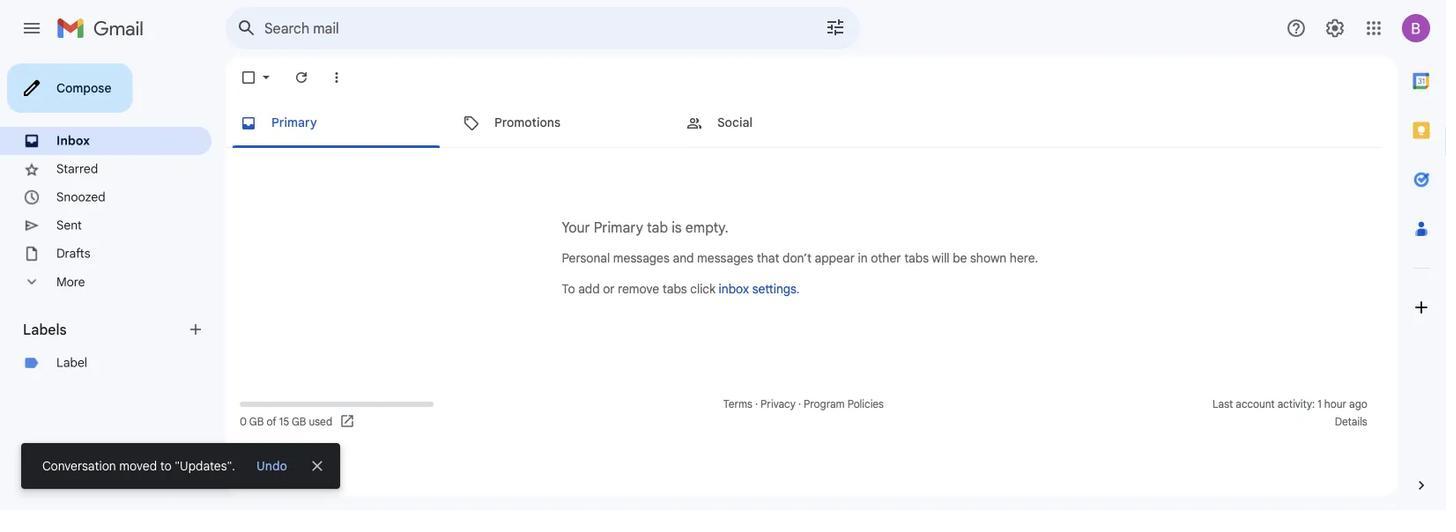 Task type: locate. For each thing, give the bounding box(es) containing it.
1 vertical spatial primary
[[594, 219, 643, 237]]

primary
[[272, 115, 317, 130], [594, 219, 643, 237]]

of
[[267, 416, 277, 429]]

alert
[[21, 41, 1418, 489]]

· right terms link
[[755, 398, 758, 411]]

label
[[56, 355, 87, 371]]

more button
[[0, 268, 212, 296]]

·
[[755, 398, 758, 411], [799, 398, 801, 411]]

messages down the your primary tab is empty.
[[613, 251, 670, 266]]

last
[[1213, 398, 1234, 411]]

support image
[[1286, 18, 1307, 39]]

is
[[672, 219, 682, 237]]

0 vertical spatial tabs
[[905, 251, 929, 266]]

1 horizontal spatial ·
[[799, 398, 801, 411]]

0 horizontal spatial tabs
[[663, 282, 687, 297]]

1 horizontal spatial primary
[[594, 219, 643, 237]]

ago
[[1350, 398, 1368, 411]]

0 horizontal spatial ·
[[755, 398, 758, 411]]

1 horizontal spatial messages
[[697, 251, 754, 266]]

undo
[[257, 458, 287, 474]]

1 horizontal spatial gb
[[292, 416, 306, 429]]

1 · from the left
[[755, 398, 758, 411]]

2 gb from the left
[[292, 416, 306, 429]]

starred
[[56, 161, 98, 177]]

drafts
[[56, 246, 90, 261]]

0 gb of 15 gb used
[[240, 416, 332, 429]]

compose
[[56, 80, 111, 96]]

search mail image
[[231, 12, 263, 44]]

footer
[[226, 396, 1383, 431]]

inbox link
[[56, 133, 90, 149]]

1 horizontal spatial tabs
[[905, 251, 929, 266]]

tabs left the will
[[905, 251, 929, 266]]

social
[[718, 115, 753, 130]]

0 horizontal spatial gb
[[249, 416, 264, 429]]

0 horizontal spatial tab list
[[226, 99, 1383, 148]]

label link
[[56, 355, 87, 371]]

main menu image
[[21, 18, 42, 39]]

sent link
[[56, 218, 82, 233]]

settings
[[753, 282, 797, 297]]

settings image
[[1325, 18, 1346, 39]]

None search field
[[226, 7, 860, 49]]

personal messages and messages that don't appear in other tabs will be shown here.
[[562, 251, 1039, 266]]

primary down the refresh image
[[272, 115, 317, 130]]

program policies link
[[804, 398, 884, 411]]

program
[[804, 398, 845, 411]]

.
[[797, 282, 800, 297]]

tabs
[[905, 251, 929, 266], [663, 282, 687, 297]]

snoozed link
[[56, 190, 106, 205]]

tabs left click
[[663, 282, 687, 297]]

"updates".
[[175, 458, 235, 474]]

gb right the 15
[[292, 416, 306, 429]]

messages
[[613, 251, 670, 266], [697, 251, 754, 266]]

· right privacy
[[799, 398, 801, 411]]

gmail image
[[56, 11, 153, 46]]

0 horizontal spatial messages
[[613, 251, 670, 266]]

1 horizontal spatial tab list
[[1397, 56, 1447, 447]]

1 vertical spatial tabs
[[663, 282, 687, 297]]

click
[[690, 282, 716, 297]]

drafts link
[[56, 246, 90, 261]]

0 horizontal spatial primary
[[272, 115, 317, 130]]

tab list containing primary
[[226, 99, 1383, 148]]

terms · privacy · program policies
[[724, 398, 884, 411]]

gb
[[249, 416, 264, 429], [292, 416, 306, 429]]

primary inside tab
[[272, 115, 317, 130]]

will
[[932, 251, 950, 266]]

promotions tab
[[449, 99, 671, 148]]

messages up inbox
[[697, 251, 754, 266]]

0 vertical spatial primary
[[272, 115, 317, 130]]

moved
[[119, 458, 157, 474]]

conversation
[[42, 458, 116, 474]]

appear
[[815, 251, 855, 266]]

gb right 0
[[249, 416, 264, 429]]

primary left tab
[[594, 219, 643, 237]]

None checkbox
[[240, 69, 257, 86]]

account
[[1236, 398, 1275, 411]]

policies
[[848, 398, 884, 411]]

tab list
[[1397, 56, 1447, 447], [226, 99, 1383, 148]]



Task type: vqa. For each thing, say whether or not it's contained in the screenshot.
Your Primary Tab Is Empty. main content
yes



Task type: describe. For each thing, give the bounding box(es) containing it.
here.
[[1010, 251, 1039, 266]]

inbox
[[719, 282, 749, 297]]

compose button
[[7, 63, 133, 113]]

more image
[[328, 69, 346, 86]]

refresh image
[[293, 69, 310, 86]]

details
[[1335, 416, 1368, 429]]

details link
[[1335, 416, 1368, 429]]

to add or remove tabs click inbox settings .
[[562, 282, 800, 297]]

snoozed
[[56, 190, 106, 205]]

Search mail text field
[[264, 19, 776, 37]]

your primary tab is empty.
[[562, 219, 729, 237]]

terms
[[724, 398, 753, 411]]

conversation moved to "updates".
[[42, 458, 235, 474]]

and
[[673, 251, 694, 266]]

1 messages from the left
[[613, 251, 670, 266]]

15
[[279, 416, 289, 429]]

or
[[603, 282, 615, 297]]

follow link to manage storage image
[[339, 413, 357, 431]]

add
[[578, 282, 600, 297]]

labels
[[23, 321, 67, 339]]

used
[[309, 416, 332, 429]]

1 gb from the left
[[249, 416, 264, 429]]

more
[[56, 274, 85, 290]]

other
[[871, 251, 902, 266]]

privacy
[[761, 398, 796, 411]]

terms link
[[724, 398, 753, 411]]

last account activity: 1 hour ago details
[[1213, 398, 1368, 429]]

starred link
[[56, 161, 98, 177]]

inbox
[[56, 133, 90, 149]]

shown
[[971, 251, 1007, 266]]

footer containing terms
[[226, 396, 1383, 431]]

be
[[953, 251, 967, 266]]

advanced search options image
[[818, 10, 853, 45]]

undo link
[[249, 450, 294, 482]]

2 · from the left
[[799, 398, 801, 411]]

1
[[1318, 398, 1322, 411]]

personal
[[562, 251, 610, 266]]

your
[[562, 219, 590, 237]]

labels heading
[[23, 321, 187, 339]]

0
[[240, 416, 247, 429]]

sent
[[56, 218, 82, 233]]

2 messages from the left
[[697, 251, 754, 266]]

that
[[757, 251, 780, 266]]

promotions
[[495, 115, 561, 130]]

to
[[562, 282, 575, 297]]

empty.
[[686, 219, 729, 237]]

in
[[858, 251, 868, 266]]

to
[[160, 458, 172, 474]]

don't
[[783, 251, 812, 266]]

activity:
[[1278, 398, 1315, 411]]

tab
[[647, 219, 668, 237]]

hour
[[1325, 398, 1347, 411]]

remove
[[618, 282, 660, 297]]

alert containing conversation moved to "updates".
[[21, 41, 1418, 489]]

privacy link
[[761, 398, 796, 411]]

social tab
[[672, 99, 894, 148]]

labels navigation
[[0, 56, 226, 510]]

your primary tab is empty. main content
[[226, 99, 1383, 382]]

primary tab
[[226, 99, 447, 148]]



